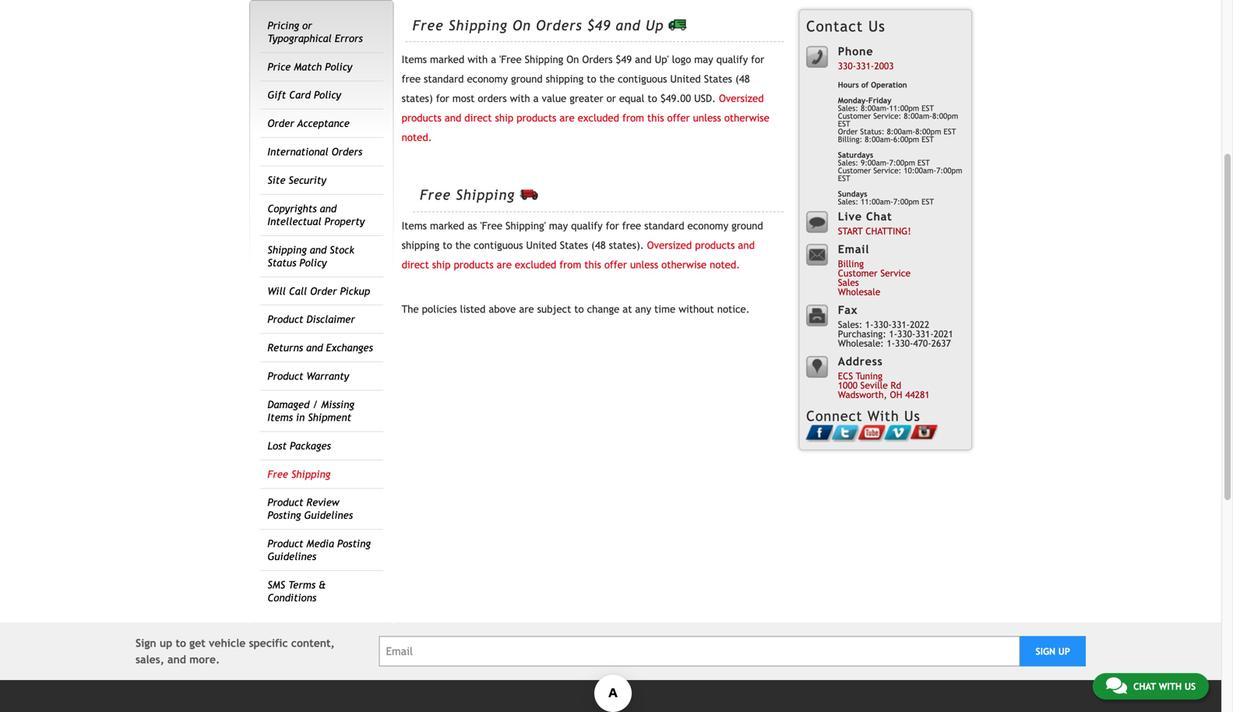 Task type: locate. For each thing, give the bounding box(es) containing it.
united inside items marked with a 'free shipping on orders $49 and up' logo may qualify for free standard economy ground shipping to the contiguous united states (48 states) for most orders with a value greater or equal to $49.00 usd.
[[670, 73, 701, 85]]

states up usd.
[[704, 73, 732, 85]]

above
[[489, 303, 516, 315]]

any
[[635, 303, 651, 315]]

shipping down free shipping on orders $49 and up
[[525, 53, 563, 66]]

site security link
[[268, 174, 326, 186]]

1 vertical spatial or
[[607, 92, 616, 104]]

for right logo
[[751, 53, 764, 66]]

the up greater
[[599, 73, 615, 85]]

0 horizontal spatial a
[[491, 53, 496, 66]]

contiguous down as
[[474, 239, 523, 251]]

direct for free shipping
[[402, 259, 429, 271]]

otherwise for free shipping
[[662, 259, 707, 271]]

items left as
[[402, 220, 427, 232]]

order down gift on the left of the page
[[268, 117, 294, 129]]

0 horizontal spatial 331-
[[856, 60, 874, 71]]

notice.
[[717, 303, 750, 315]]

for left most at the left of the page
[[436, 92, 449, 104]]

marked for free shipping on orders $49 and up
[[430, 53, 465, 66]]

marked left as
[[430, 220, 465, 232]]

otherwise for free shipping on orders $49 and up
[[724, 112, 770, 124]]

1 product from the top
[[268, 313, 303, 325]]

will
[[268, 285, 286, 297]]

service: left '10:00am-'
[[874, 166, 902, 175]]

0 vertical spatial free
[[402, 73, 421, 85]]

2 vertical spatial are
[[519, 303, 534, 315]]

'free up orders
[[499, 53, 522, 66]]

product down free shipping link
[[268, 496, 303, 509]]

are down value
[[560, 112, 575, 124]]

service:
[[874, 111, 902, 120], [874, 166, 902, 175]]

marked up most at the left of the page
[[430, 53, 465, 66]]

otherwise
[[724, 112, 770, 124], [662, 259, 707, 271]]

0 horizontal spatial or
[[302, 19, 312, 31]]

and down 'product disclaimer' link
[[306, 342, 323, 354]]

0 vertical spatial shipping
[[546, 73, 584, 85]]

shipping up value
[[546, 73, 584, 85]]

and inside copyrights and intellectual property
[[320, 202, 337, 215]]

marked inside items marked with a 'free shipping on orders $49 and up' logo may qualify for free standard economy ground shipping to the contiguous united states (48 states) for most orders with a value greater or equal to $49.00 usd.
[[430, 53, 465, 66]]

'free inside items marked with a 'free shipping on orders $49 and up' logo may qualify for free standard economy ground shipping to the contiguous united states (48 states) for most orders with a value greater or equal to $49.00 usd.
[[499, 53, 522, 66]]

sign inside button
[[1036, 646, 1056, 657]]

0 horizontal spatial otherwise
[[662, 259, 707, 271]]

and inside "sign up to get vehicle specific content, sales, and more."
[[168, 653, 186, 666]]

to right the equal
[[648, 92, 657, 104]]

policy for gift card policy
[[314, 89, 341, 101]]

1 vertical spatial policy
[[314, 89, 341, 101]]

oversized for free shipping
[[647, 239, 692, 251]]

items inside items marked with a 'free shipping on orders $49 and up' logo may qualify for free standard economy ground shipping to the contiguous united states (48 states) for most orders with a value greater or equal to $49.00 usd.
[[402, 53, 427, 66]]

free
[[413, 17, 444, 34], [420, 187, 451, 203], [268, 468, 288, 480]]

1 vertical spatial unless
[[630, 259, 658, 271]]

free shipping down "lost packages" link
[[268, 468, 331, 480]]

us for chat
[[1185, 681, 1196, 692]]

1 vertical spatial guidelines
[[268, 551, 316, 563]]

items for free shipping
[[402, 220, 427, 232]]

and left up'
[[635, 53, 652, 66]]

noted. down states) on the top left of the page
[[402, 131, 432, 143]]

gift card policy
[[268, 89, 341, 101]]

are right above
[[519, 303, 534, 315]]

contact us
[[806, 17, 886, 35]]

free shipping link
[[268, 468, 331, 480]]

0 vertical spatial from
[[622, 112, 644, 124]]

ground
[[511, 73, 543, 85], [732, 220, 763, 232]]

1 vertical spatial direct
[[402, 259, 429, 271]]

connect
[[806, 408, 863, 424]]

product for product media posting guidelines
[[268, 538, 303, 550]]

8:00am- up 6:00pm
[[904, 111, 932, 120]]

1 vertical spatial noted.
[[710, 259, 740, 271]]

shipping up as
[[456, 187, 515, 203]]

and inside shipping and stock status policy
[[310, 244, 327, 256]]

2 marked from the top
[[430, 220, 465, 232]]

0 horizontal spatial excluded
[[515, 259, 556, 271]]

2 vertical spatial for
[[606, 220, 619, 232]]

product inside product media posting guidelines
[[268, 538, 303, 550]]

1 vertical spatial excluded
[[515, 259, 556, 271]]

posting for product media posting guidelines
[[337, 538, 371, 550]]

0 vertical spatial this
[[647, 112, 664, 124]]

0 horizontal spatial are
[[497, 259, 512, 271]]

1 horizontal spatial on
[[567, 53, 579, 66]]

1 vertical spatial the
[[455, 239, 471, 251]]

0 vertical spatial otherwise
[[724, 112, 770, 124]]

1 vertical spatial items
[[402, 220, 427, 232]]

contiguous inside items marked with a 'free shipping on orders $49 and up' logo may qualify for free standard economy ground shipping to the contiguous united states (48 states) for most orders with a value greater or equal to $49.00 usd.
[[618, 73, 667, 85]]

ground inside items marked as 'free shipping' may qualify for free standard economy ground shipping to the contiguous united states (48 states).
[[732, 220, 763, 232]]

order
[[268, 117, 294, 129], [838, 127, 858, 136], [310, 285, 337, 297]]

8:00pm right 11:00pm
[[932, 111, 958, 120]]

1 vertical spatial oversized
[[647, 239, 692, 251]]

pricing
[[268, 19, 299, 31]]

oversized products and direct ship products are excluded from this offer unless otherwise noted. for free shipping
[[402, 239, 755, 271]]

offer
[[667, 112, 690, 124], [604, 259, 627, 271]]

1 horizontal spatial unless
[[693, 112, 721, 124]]

1 service: from the top
[[874, 111, 902, 120]]

united down shipping'
[[526, 239, 557, 251]]

2 product from the top
[[268, 370, 303, 382]]

1 horizontal spatial (48
[[735, 73, 750, 85]]

direct
[[465, 112, 492, 124], [402, 259, 429, 271]]

on inside items marked with a 'free shipping on orders $49 and up' logo may qualify for free standard economy ground shipping to the contiguous united states (48 states) for most orders with a value greater or equal to $49.00 usd.
[[567, 53, 579, 66]]

0 horizontal spatial states
[[560, 239, 588, 251]]

1 horizontal spatial posting
[[337, 538, 371, 550]]

$49 left 'up'
[[587, 17, 611, 34]]

0 horizontal spatial oversized
[[647, 239, 692, 251]]

direct down orders
[[465, 112, 492, 124]]

0 vertical spatial offer
[[667, 112, 690, 124]]

0 horizontal spatial offer
[[604, 259, 627, 271]]

0 vertical spatial 'free
[[499, 53, 522, 66]]

1 sales: from the top
[[838, 104, 858, 113]]

from
[[622, 112, 644, 124], [560, 259, 581, 271]]

excluded for free shipping
[[515, 259, 556, 271]]

errors
[[335, 32, 363, 44]]

2 customer from the top
[[838, 166, 871, 175]]

may
[[694, 53, 713, 66], [549, 220, 568, 232]]

or inside items marked with a 'free shipping on orders $49 and up' logo may qualify for free standard economy ground shipping to the contiguous united states (48 states) for most orders with a value greater or equal to $49.00 usd.
[[607, 92, 616, 104]]

1 marked from the top
[[430, 53, 465, 66]]

1000
[[838, 380, 858, 391]]

1 vertical spatial economy
[[688, 220, 729, 232]]

policy right card at the top left of the page
[[314, 89, 341, 101]]

1 horizontal spatial qualify
[[716, 53, 748, 66]]

order right call
[[310, 285, 337, 297]]

1 horizontal spatial may
[[694, 53, 713, 66]]

sign
[[136, 637, 156, 649], [1036, 646, 1056, 657]]

offer for free shipping on orders $49 and up
[[667, 112, 690, 124]]

order left status:
[[838, 127, 858, 136]]

0 vertical spatial with
[[468, 53, 488, 66]]

the policies listed above are subject to change at any time without notice.
[[402, 303, 750, 315]]

noted.
[[402, 131, 432, 143], [710, 259, 740, 271]]

copyrights
[[268, 202, 317, 215]]

up for sign up
[[1058, 646, 1070, 657]]

330- down 'phone' at the right of page
[[838, 60, 856, 71]]

lost packages
[[268, 440, 331, 452]]

items down 'damaged'
[[268, 411, 293, 423]]

are for free shipping on orders $49 and up
[[560, 112, 575, 124]]

a left value
[[533, 92, 539, 104]]

up inside "sign up to get vehicle specific content, sales, and more."
[[160, 637, 172, 649]]

0 vertical spatial economy
[[467, 73, 508, 85]]

shipping up the in the top left of the page
[[402, 239, 440, 251]]

1 vertical spatial standard
[[644, 220, 684, 232]]

1 vertical spatial states
[[560, 239, 588, 251]]

most
[[452, 92, 475, 104]]

1 vertical spatial free
[[622, 220, 641, 232]]

rd
[[891, 380, 901, 391]]

331-
[[856, 60, 874, 71], [892, 319, 910, 330], [916, 328, 934, 339]]

0 vertical spatial excluded
[[578, 112, 619, 124]]

0 horizontal spatial up
[[160, 637, 172, 649]]

1 vertical spatial shipping
[[402, 239, 440, 251]]

order inside hours of operation monday-friday sales: 8:00am-11:00pm est customer service: 8:00am-8:00pm est order status: 8:00am-8:00pm est billing: 8:00am-6:00pm est saturdays sales: 9:00am-7:00pm est customer service: 10:00am-7:00pm est sundays sales: 11:00am-7:00pm est
[[838, 127, 858, 136]]

states inside items marked as 'free shipping' may qualify for free standard economy ground shipping to the contiguous united states (48 states).
[[560, 239, 588, 251]]

for
[[751, 53, 764, 66], [436, 92, 449, 104], [606, 220, 619, 232]]

orders
[[536, 17, 582, 34], [582, 53, 613, 66], [332, 146, 362, 158]]

to left 'get'
[[176, 637, 186, 649]]

ship for free shipping on orders $49 and up
[[495, 112, 514, 124]]

international orders
[[268, 146, 362, 158]]

offer down $49.00
[[667, 112, 690, 124]]

returns and exchanges link
[[268, 342, 373, 354]]

'free right as
[[480, 220, 503, 232]]

direct up the in the top left of the page
[[402, 259, 429, 271]]

shipping up the status on the top of page
[[268, 244, 307, 256]]

united down logo
[[670, 73, 701, 85]]

greater
[[570, 92, 604, 104]]

from down items marked as 'free shipping' may qualify for free standard economy ground shipping to the contiguous united states (48 states).
[[560, 259, 581, 271]]

contiguous inside items marked as 'free shipping' may qualify for free standard economy ground shipping to the contiguous united states (48 states).
[[474, 239, 523, 251]]

sales: down hours
[[838, 104, 858, 113]]

and right sales,
[[168, 653, 186, 666]]

0 vertical spatial chat
[[866, 210, 892, 223]]

order acceptance
[[268, 117, 350, 129]]

1 vertical spatial us
[[904, 408, 921, 424]]

1 vertical spatial are
[[497, 259, 512, 271]]

1 horizontal spatial shipping
[[546, 73, 584, 85]]

sales: up 'live'
[[838, 197, 858, 206]]

address
[[838, 355, 883, 368]]

sign up to get vehicle specific content, sales, and more.
[[136, 637, 335, 666]]

free up states). on the top of the page
[[622, 220, 641, 232]]

1 vertical spatial $49
[[616, 53, 632, 66]]

product inside product review posting guidelines
[[268, 496, 303, 509]]

orders up greater
[[582, 53, 613, 66]]

time
[[654, 303, 676, 315]]

at
[[623, 303, 632, 315]]

policy down "errors"
[[325, 61, 352, 73]]

2 horizontal spatial are
[[560, 112, 575, 124]]

0 horizontal spatial free shipping
[[268, 468, 331, 480]]

without
[[679, 303, 714, 315]]

2 horizontal spatial us
[[1185, 681, 1196, 692]]

returns and exchanges
[[268, 342, 373, 354]]

0 vertical spatial free shipping
[[420, 187, 520, 203]]

to up policies
[[443, 239, 452, 251]]

up
[[160, 637, 172, 649], [1058, 646, 1070, 657]]

posting down free shipping link
[[268, 509, 301, 521]]

this for free shipping
[[585, 259, 601, 271]]

contiguous
[[618, 73, 667, 85], [474, 239, 523, 251]]

free up states) on the top left of the page
[[402, 73, 421, 85]]

orders down acceptance
[[332, 146, 362, 158]]

sales link
[[838, 277, 859, 288]]

1 vertical spatial ship
[[432, 259, 451, 271]]

phone 330-331-2003
[[838, 45, 894, 71]]

1 vertical spatial with
[[510, 92, 530, 104]]

with right the comments icon
[[1159, 681, 1182, 692]]

and left stock
[[310, 244, 327, 256]]

0 vertical spatial are
[[560, 112, 575, 124]]

start
[[838, 225, 863, 236]]

1 horizontal spatial noted.
[[710, 259, 740, 271]]

product up returns
[[268, 313, 303, 325]]

1 vertical spatial posting
[[337, 538, 371, 550]]

chat right the comments icon
[[1133, 681, 1156, 692]]

excluded down shipping'
[[515, 259, 556, 271]]

2 vertical spatial customer
[[838, 267, 878, 278]]

unless for free shipping on orders $49 and up
[[693, 112, 721, 124]]

status:
[[860, 127, 885, 136]]

unless down states). on the top of the page
[[630, 259, 658, 271]]

sales
[[838, 277, 859, 288]]

up inside button
[[1058, 646, 1070, 657]]

are up above
[[497, 259, 512, 271]]

international
[[268, 146, 328, 158]]

7:00pm down '10:00am-'
[[893, 197, 919, 206]]

posting inside product media posting guidelines
[[337, 538, 371, 550]]

excluded
[[578, 112, 619, 124], [515, 259, 556, 271]]

oversized right usd.
[[719, 92, 764, 104]]

are
[[560, 112, 575, 124], [497, 259, 512, 271], [519, 303, 534, 315]]

0 vertical spatial ship
[[495, 112, 514, 124]]

marked inside items marked as 'free shipping' may qualify for free standard economy ground shipping to the contiguous united states (48 states).
[[430, 220, 465, 232]]

8:00am- up '9:00am-'
[[865, 135, 893, 144]]

items marked as 'free shipping' may qualify for free standard economy ground shipping to the contiguous united states (48 states).
[[402, 220, 763, 251]]

products down states) on the top left of the page
[[402, 112, 442, 124]]

typographical
[[268, 32, 332, 44]]

guidelines inside product media posting guidelines
[[268, 551, 316, 563]]

billing
[[838, 258, 864, 269]]

terms
[[288, 579, 316, 591]]

email billing customer service sales wholesale
[[838, 243, 911, 297]]

free shipping image
[[669, 20, 687, 30]]

comments image
[[1106, 676, 1127, 695]]

offer down states). on the top of the page
[[604, 259, 627, 271]]

shipping down packages
[[291, 468, 331, 480]]

330- left 2637
[[898, 328, 916, 339]]

1 vertical spatial service:
[[874, 166, 902, 175]]

oversized
[[719, 92, 764, 104], [647, 239, 692, 251]]

economy inside items marked with a 'free shipping on orders $49 and up' logo may qualify for free standard economy ground shipping to the contiguous united states (48 states) for most orders with a value greater or equal to $49.00 usd.
[[467, 73, 508, 85]]

$49
[[587, 17, 611, 34], [616, 53, 632, 66]]

chat
[[866, 210, 892, 223], [1133, 681, 1156, 692]]

0 horizontal spatial noted.
[[402, 131, 432, 143]]

the down as
[[455, 239, 471, 251]]

posting inside product review posting guidelines
[[268, 509, 301, 521]]

0 vertical spatial contiguous
[[618, 73, 667, 85]]

0 horizontal spatial economy
[[467, 73, 508, 85]]

7:00pm down 6:00pm
[[889, 158, 915, 167]]

a
[[491, 53, 496, 66], [533, 92, 539, 104]]

noted. for free shipping
[[710, 259, 740, 271]]

4 product from the top
[[268, 538, 303, 550]]

product media posting guidelines link
[[268, 538, 371, 563]]

3 sales: from the top
[[838, 197, 858, 206]]

unless
[[693, 112, 721, 124], [630, 259, 658, 271]]

guidelines down review on the left of the page
[[304, 509, 353, 521]]

0 vertical spatial united
[[670, 73, 701, 85]]

or up typographical
[[302, 19, 312, 31]]

1 vertical spatial contiguous
[[474, 239, 523, 251]]

330- inside 'phone 330-331-2003'
[[838, 60, 856, 71]]

0 horizontal spatial direct
[[402, 259, 429, 271]]

qualify
[[716, 53, 748, 66], [571, 220, 603, 232]]

and up property
[[320, 202, 337, 215]]

packages
[[290, 440, 331, 452]]

policies
[[422, 303, 457, 315]]

$49 left up'
[[616, 53, 632, 66]]

states inside items marked with a 'free shipping on orders $49 and up' logo may qualify for free standard economy ground shipping to the contiguous united states (48 states) for most orders with a value greater or equal to $49.00 usd.
[[704, 73, 732, 85]]

guidelines inside product review posting guidelines
[[304, 509, 353, 521]]

up
[[646, 17, 664, 34]]

1 vertical spatial offer
[[604, 259, 627, 271]]

1- right wholesale:
[[887, 338, 895, 348]]

for up states). on the top of the page
[[606, 220, 619, 232]]

policy up will call order pickup link
[[299, 257, 327, 269]]

on
[[513, 17, 531, 34], [567, 53, 579, 66]]

1 vertical spatial this
[[585, 259, 601, 271]]

1 vertical spatial united
[[526, 239, 557, 251]]

1 vertical spatial otherwise
[[662, 259, 707, 271]]

items up states) on the top left of the page
[[402, 53, 427, 66]]

0 vertical spatial may
[[694, 53, 713, 66]]

1 horizontal spatial this
[[647, 112, 664, 124]]

1- left 2022
[[889, 328, 898, 339]]

and up notice.
[[738, 239, 755, 251]]

1 oversized products and direct ship products are excluded from this offer unless otherwise noted. from the top
[[402, 92, 770, 143]]

0 vertical spatial service:
[[874, 111, 902, 120]]

may right logo
[[694, 53, 713, 66]]

0 vertical spatial qualify
[[716, 53, 748, 66]]

phone
[[838, 45, 874, 58]]

sign inside "sign up to get vehicle specific content, sales, and more."
[[136, 637, 156, 649]]

us up 'phone' at the right of page
[[869, 17, 886, 35]]

1 vertical spatial on
[[567, 53, 579, 66]]

shipping and stock status policy
[[268, 244, 354, 269]]

0 horizontal spatial chat
[[866, 210, 892, 223]]

guidelines for review
[[304, 509, 353, 521]]

oversized products and direct ship products are excluded from this offer unless otherwise noted. for free shipping on orders $49 and up
[[402, 92, 770, 143]]

posting right the 'media'
[[337, 538, 371, 550]]

0 vertical spatial guidelines
[[304, 509, 353, 521]]

standard inside items marked as 'free shipping' may qualify for free standard economy ground shipping to the contiguous united states (48 states).
[[644, 220, 684, 232]]

1 horizontal spatial standard
[[644, 220, 684, 232]]

0 horizontal spatial unless
[[630, 259, 658, 271]]

shipping inside items marked with a 'free shipping on orders $49 and up' logo may qualify for free standard economy ground shipping to the contiguous united states (48 states) for most orders with a value greater or equal to $49.00 usd.
[[525, 53, 563, 66]]

3 product from the top
[[268, 496, 303, 509]]

this for free shipping on orders $49 and up
[[647, 112, 664, 124]]

product for product disclaimer
[[268, 313, 303, 325]]

3 customer from the top
[[838, 267, 878, 278]]

0 vertical spatial policy
[[325, 61, 352, 73]]

1 horizontal spatial offer
[[667, 112, 690, 124]]

ship up policies
[[432, 259, 451, 271]]

1 horizontal spatial the
[[599, 73, 615, 85]]

or inside pricing or typographical errors
[[302, 19, 312, 31]]

to
[[587, 73, 596, 85], [648, 92, 657, 104], [443, 239, 452, 251], [574, 303, 584, 315], [176, 637, 186, 649]]

1 horizontal spatial contiguous
[[618, 73, 667, 85]]

to up greater
[[587, 73, 596, 85]]

may inside items marked as 'free shipping' may qualify for free standard economy ground shipping to the contiguous united states (48 states).
[[549, 220, 568, 232]]

0 vertical spatial ground
[[511, 73, 543, 85]]

1 horizontal spatial excluded
[[578, 112, 619, 124]]

with up most at the left of the page
[[468, 53, 488, 66]]

posting for product review posting guidelines
[[268, 509, 301, 521]]

unless down usd.
[[693, 112, 721, 124]]

states left states). on the top of the page
[[560, 239, 588, 251]]

0 vertical spatial oversized
[[719, 92, 764, 104]]

(48
[[735, 73, 750, 85], [591, 239, 606, 251]]

service: down friday
[[874, 111, 902, 120]]

noted. up notice.
[[710, 259, 740, 271]]

2 oversized products and direct ship products are excluded from this offer unless otherwise noted. from the top
[[402, 239, 755, 271]]

offer for free shipping
[[604, 259, 627, 271]]

product disclaimer link
[[268, 313, 355, 325]]

a up orders
[[491, 53, 496, 66]]

product down returns
[[268, 370, 303, 382]]

chat down 11:00am-
[[866, 210, 892, 223]]

oversized right states). on the top of the page
[[647, 239, 692, 251]]

subject
[[537, 303, 571, 315]]

items
[[402, 53, 427, 66], [402, 220, 427, 232], [268, 411, 293, 423]]

0 vertical spatial us
[[869, 17, 886, 35]]

shipping
[[546, 73, 584, 85], [402, 239, 440, 251]]

items inside items marked as 'free shipping' may qualify for free standard economy ground shipping to the contiguous united states (48 states).
[[402, 220, 427, 232]]

2 sales: from the top
[[838, 158, 858, 167]]

free
[[402, 73, 421, 85], [622, 220, 641, 232]]

4 sales: from the top
[[838, 319, 863, 330]]

ground inside items marked with a 'free shipping on orders $49 and up' logo may qualify for free standard economy ground shipping to the contiguous united states (48 states) for most orders with a value greater or equal to $49.00 usd.
[[511, 73, 543, 85]]

11:00am-
[[861, 197, 893, 206]]



Task type: vqa. For each thing, say whether or not it's contained in the screenshot.
the right shipping
yes



Task type: describe. For each thing, give the bounding box(es) containing it.
value
[[542, 92, 567, 104]]

330- up wholesale:
[[874, 319, 892, 330]]

'free inside items marked as 'free shipping' may qualify for free standard economy ground shipping to the contiguous united states (48 states).
[[480, 220, 503, 232]]

price match policy link
[[268, 61, 352, 73]]

economy inside items marked as 'free shipping' may qualify for free standard economy ground shipping to the contiguous united states (48 states).
[[688, 220, 729, 232]]

excluded for free shipping on orders $49 and up
[[578, 112, 619, 124]]

2021
[[934, 328, 953, 339]]

ecs
[[838, 370, 853, 381]]

direct for free shipping on orders $49 and up
[[465, 112, 492, 124]]

up for sign up to get vehicle specific content, sales, and more.
[[160, 637, 172, 649]]

customer inside the email billing customer service sales wholesale
[[838, 267, 878, 278]]

purchasing:
[[838, 328, 886, 339]]

up'
[[655, 53, 669, 66]]

us for connect
[[904, 408, 921, 424]]

470-
[[913, 338, 931, 348]]

and down most at the left of the page
[[445, 112, 461, 124]]

customer service link
[[838, 267, 911, 278]]

change
[[587, 303, 620, 315]]

get
[[189, 637, 206, 649]]

shipping'
[[506, 220, 546, 232]]

orders
[[478, 92, 507, 104]]

1 horizontal spatial free shipping
[[420, 187, 520, 203]]

listed
[[460, 303, 486, 315]]

standard inside items marked with a 'free shipping on orders $49 and up' logo may qualify for free standard economy ground shipping to the contiguous united states (48 states) for most orders with a value greater or equal to $49.00 usd.
[[424, 73, 464, 85]]

disclaimer
[[306, 313, 355, 325]]

(48 inside items marked as 'free shipping' may qualify for free standard economy ground shipping to the contiguous united states (48 states).
[[591, 239, 606, 251]]

oh
[[890, 389, 903, 400]]

free inside items marked with a 'free shipping on orders $49 and up' logo may qualify for free standard economy ground shipping to the contiguous united states (48 states) for most orders with a value greater or equal to $49.00 usd.
[[402, 73, 421, 85]]

as
[[468, 220, 477, 232]]

oversized for free shipping on orders $49 and up
[[719, 92, 764, 104]]

sms terms & conditions link
[[268, 579, 326, 604]]

site
[[268, 174, 285, 186]]

0 vertical spatial $49
[[587, 17, 611, 34]]

damaged / missing items in shipment link
[[268, 398, 354, 423]]

security
[[289, 174, 326, 186]]

and left 'up'
[[616, 17, 641, 34]]

of
[[861, 80, 869, 89]]

copyrights and intellectual property
[[268, 202, 365, 227]]

7:00pm right '9:00am-'
[[936, 166, 962, 175]]

11:00pm
[[889, 104, 919, 113]]

$49.00
[[660, 92, 691, 104]]

chat inside "live chat start chatting!"
[[866, 210, 892, 223]]

2 vertical spatial orders
[[332, 146, 362, 158]]

orders inside items marked with a 'free shipping on orders $49 and up' logo may qualify for free standard economy ground shipping to the contiguous united states (48 states) for most orders with a value greater or equal to $49.00 usd.
[[582, 53, 613, 66]]

match
[[294, 61, 322, 73]]

unless for free shipping
[[630, 259, 658, 271]]

product review posting guidelines
[[268, 496, 353, 521]]

0 vertical spatial a
[[491, 53, 496, 66]]

10:00am-
[[904, 166, 937, 175]]

1- up wholesale:
[[865, 319, 874, 330]]

with
[[868, 408, 899, 424]]

1 customer from the top
[[838, 111, 871, 120]]

free for items marked as 'free shipping' may qualify for free standard economy ground shipping to the contiguous united states (48 states).
[[420, 187, 451, 203]]

8:00am- down 11:00pm
[[887, 127, 915, 136]]

contact
[[806, 17, 863, 35]]

live chat start chatting!
[[838, 210, 911, 236]]

policy inside shipping and stock status policy
[[299, 257, 327, 269]]

shipping inside items marked as 'free shipping' may qualify for free standard economy ground shipping to the contiguous united states (48 states).
[[402, 239, 440, 251]]

items for free shipping on orders $49 and up
[[402, 53, 427, 66]]

2 horizontal spatial 331-
[[916, 328, 934, 339]]

missing
[[321, 398, 354, 411]]

united inside items marked as 'free shipping' may qualify for free standard economy ground shipping to the contiguous united states (48 states).
[[526, 239, 557, 251]]

shipping inside shipping and stock status policy
[[268, 244, 307, 256]]

1 vertical spatial a
[[533, 92, 539, 104]]

intellectual
[[268, 215, 321, 227]]

shipping and stock status policy link
[[268, 244, 354, 269]]

may inside items marked with a 'free shipping on orders $49 and up' logo may qualify for free standard economy ground shipping to the contiguous united states (48 states) for most orders with a value greater or equal to $49.00 usd.
[[694, 53, 713, 66]]

sales: inside "fax sales: 1-330-331-2022 purchasing: 1-330-331-2021 wholesale: 1-330-470-2637"
[[838, 319, 863, 330]]

items marked with a 'free shipping on orders $49 and up' logo may qualify for free standard economy ground shipping to the contiguous united states (48 states) for most orders with a value greater or equal to $49.00 usd.
[[402, 53, 764, 104]]

products down as
[[454, 259, 494, 271]]

8:00am- up status:
[[861, 104, 889, 113]]

marked for free shipping
[[430, 220, 465, 232]]

sundays
[[838, 189, 867, 198]]

Email email field
[[379, 636, 1020, 666]]

wholesale link
[[838, 286, 881, 297]]

the inside items marked with a 'free shipping on orders $49 and up' logo may qualify for free standard economy ground shipping to the contiguous united states (48 states) for most orders with a value greater or equal to $49.00 usd.
[[599, 73, 615, 85]]

0 vertical spatial on
[[513, 17, 531, 34]]

free shipping eligible image
[[520, 189, 538, 200]]

0 vertical spatial 8:00pm
[[932, 111, 958, 120]]

lost
[[268, 440, 287, 452]]

2022
[[910, 319, 930, 330]]

stock
[[330, 244, 354, 256]]

1 horizontal spatial are
[[519, 303, 534, 315]]

1 horizontal spatial order
[[310, 285, 337, 297]]

acceptance
[[297, 117, 350, 129]]

sign up button
[[1020, 636, 1086, 666]]

to left change
[[574, 303, 584, 315]]

330- down 2022
[[895, 338, 913, 348]]

order acceptance link
[[268, 117, 350, 129]]

product for product warranty
[[268, 370, 303, 382]]

&
[[319, 579, 326, 591]]

product for product review posting guidelines
[[268, 496, 303, 509]]

1 vertical spatial for
[[436, 92, 449, 104]]

will call order pickup
[[268, 285, 370, 297]]

sms terms & conditions
[[268, 579, 326, 604]]

states)
[[402, 92, 433, 104]]

address ecs tuning 1000 seville rd wadsworth, oh 44281
[[838, 355, 930, 400]]

wadsworth,
[[838, 389, 887, 400]]

free inside items marked as 'free shipping' may qualify for free standard economy ground shipping to the contiguous united states (48 states).
[[622, 220, 641, 232]]

noted. for free shipping on orders $49 and up
[[402, 131, 432, 143]]

guidelines for media
[[268, 551, 316, 563]]

and inside items marked with a 'free shipping on orders $49 and up' logo may qualify for free standard economy ground shipping to the contiguous united states (48 states) for most orders with a value greater or equal to $49.00 usd.
[[635, 53, 652, 66]]

connect with us
[[806, 408, 921, 424]]

conditions
[[268, 592, 316, 604]]

free shipping on orders $49 and up
[[413, 17, 669, 34]]

copyrights and intellectual property link
[[268, 202, 365, 227]]

2 service: from the top
[[874, 166, 902, 175]]

items inside damaged / missing items in shipment
[[268, 411, 293, 423]]

content,
[[291, 637, 335, 649]]

warranty
[[306, 370, 349, 382]]

0 vertical spatial for
[[751, 53, 764, 66]]

9:00am-
[[861, 158, 889, 167]]

operation
[[871, 80, 907, 89]]

wholesale
[[838, 286, 881, 297]]

billing link
[[838, 258, 864, 269]]

hours of operation monday-friday sales: 8:00am-11:00pm est customer service: 8:00am-8:00pm est order status: 8:00am-8:00pm est billing: 8:00am-6:00pm est saturdays sales: 9:00am-7:00pm est customer service: 10:00am-7:00pm est sundays sales: 11:00am-7:00pm est
[[838, 80, 962, 206]]

44281
[[905, 389, 930, 400]]

price match policy
[[268, 61, 352, 73]]

sign for sign up
[[1036, 646, 1056, 657]]

1 horizontal spatial 331-
[[892, 319, 910, 330]]

media
[[306, 538, 334, 550]]

status
[[268, 257, 296, 269]]

policy for price match policy
[[325, 61, 352, 73]]

friday
[[869, 96, 892, 105]]

returns
[[268, 342, 303, 354]]

shipment
[[308, 411, 351, 423]]

for inside items marked as 'free shipping' may qualify for free standard economy ground shipping to the contiguous united states (48 states).
[[606, 220, 619, 232]]

are for free shipping
[[497, 259, 512, 271]]

shipping up orders
[[449, 17, 508, 34]]

1 vertical spatial chat
[[1133, 681, 1156, 692]]

0 vertical spatial orders
[[536, 17, 582, 34]]

qualify inside items marked as 'free shipping' may qualify for free standard economy ground shipping to the contiguous united states (48 states).
[[571, 220, 603, 232]]

2 vertical spatial with
[[1159, 681, 1182, 692]]

0 horizontal spatial order
[[268, 117, 294, 129]]

saturdays
[[838, 150, 873, 159]]

gift card policy link
[[268, 89, 341, 101]]

product warranty
[[268, 370, 349, 382]]

gift
[[268, 89, 286, 101]]

states).
[[609, 239, 644, 251]]

free for items marked with a 'free shipping on orders $49 and up' logo may qualify for free standard economy ground shipping to the contiguous united states (48 states) for most orders with a value greater or equal to $49.00 usd.
[[413, 17, 444, 34]]

the inside items marked as 'free shipping' may qualify for free standard economy ground shipping to the contiguous united states (48 states).
[[455, 239, 471, 251]]

products down value
[[517, 112, 557, 124]]

to inside items marked as 'free shipping' may qualify for free standard economy ground shipping to the contiguous united states (48 states).
[[443, 239, 452, 251]]

products up notice.
[[695, 239, 735, 251]]

1 horizontal spatial with
[[510, 92, 530, 104]]

damaged / missing items in shipment
[[268, 398, 354, 423]]

to inside "sign up to get vehicle specific content, sales, and more."
[[176, 637, 186, 649]]

from for free shipping
[[560, 259, 581, 271]]

2 vertical spatial free
[[268, 468, 288, 480]]

will call order pickup link
[[268, 285, 370, 297]]

in
[[296, 411, 305, 423]]

1 vertical spatial free shipping
[[268, 468, 331, 480]]

sign for sign up to get vehicle specific content, sales, and more.
[[136, 637, 156, 649]]

(48 inside items marked with a 'free shipping on orders $49 and up' logo may qualify for free standard economy ground shipping to the contiguous united states (48 states) for most orders with a value greater or equal to $49.00 usd.
[[735, 73, 750, 85]]

331- inside 'phone 330-331-2003'
[[856, 60, 874, 71]]

6:00pm
[[893, 135, 919, 144]]

damaged
[[268, 398, 310, 411]]

qualify inside items marked with a 'free shipping on orders $49 and up' logo may qualify for free standard economy ground shipping to the contiguous united states (48 states) for most orders with a value greater or equal to $49.00 usd.
[[716, 53, 748, 66]]

shipping inside items marked with a 'free shipping on orders $49 and up' logo may qualify for free standard economy ground shipping to the contiguous united states (48 states) for most orders with a value greater or equal to $49.00 usd.
[[546, 73, 584, 85]]

ship for free shipping
[[432, 259, 451, 271]]

$49 inside items marked with a 'free shipping on orders $49 and up' logo may qualify for free standard economy ground shipping to the contiguous united states (48 states) for most orders with a value greater or equal to $49.00 usd.
[[616, 53, 632, 66]]

chatting!
[[866, 225, 911, 236]]

the
[[402, 303, 419, 315]]

from for free shipping on orders $49 and up
[[622, 112, 644, 124]]

tuning
[[856, 370, 883, 381]]

1 vertical spatial 8:00pm
[[915, 127, 941, 136]]

pricing or typographical errors link
[[268, 19, 363, 44]]

product review posting guidelines link
[[268, 496, 353, 521]]



